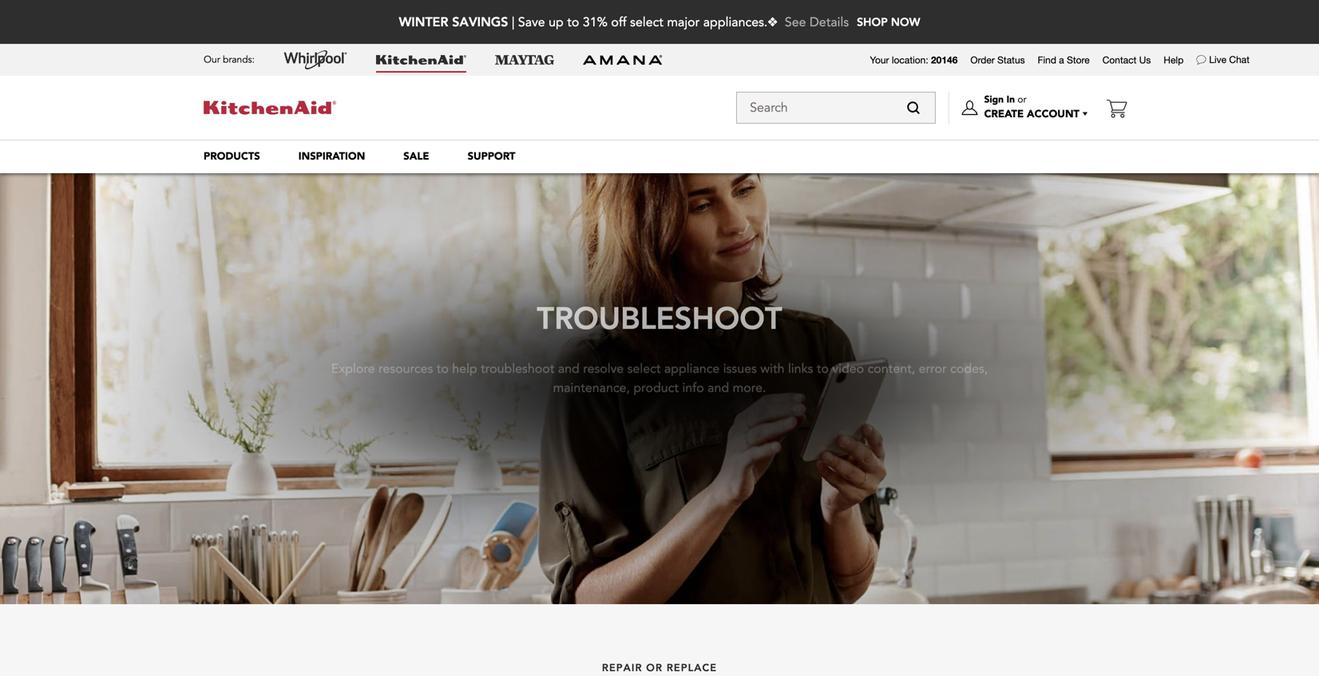 Task type: describe. For each thing, give the bounding box(es) containing it.
details
[[810, 14, 849, 31]]

1 horizontal spatial and
[[708, 375, 729, 392]]

codes,
[[950, 355, 988, 373]]

maytag image
[[495, 55, 554, 65]]

savings
[[452, 13, 508, 30]]

products
[[204, 149, 260, 164]]

inspiration
[[298, 149, 365, 164]]

amana image
[[583, 54, 663, 65]]

select inside winter savings | save up to 31% off select major appliances.❖ see details shop now
[[630, 14, 664, 31]]

see
[[785, 14, 806, 31]]

store
[[1067, 54, 1090, 65]]

order status
[[971, 54, 1025, 65]]

sign in or create account
[[984, 93, 1080, 121]]

error
[[919, 355, 947, 373]]

select inside explore resources to help troubleshoot and resolve select appliance issues with links to video content, error codes, maintenance, product info and more.
[[627, 355, 661, 373]]

content,
[[868, 355, 915, 373]]

your
[[870, 54, 889, 65]]

a
[[1059, 54, 1064, 65]]

maintenance,
[[553, 375, 630, 392]]

see details link
[[785, 14, 849, 31]]

start
[[700, 463, 735, 478]]

sign
[[984, 93, 1004, 106]]

issues
[[723, 355, 757, 373]]

contact us
[[1103, 54, 1151, 65]]

start chat
[[700, 463, 769, 478]]

brands:
[[223, 53, 255, 66]]

start chat link
[[677, 450, 793, 491]]

shop
[[857, 14, 888, 29]]

live
[[1209, 54, 1227, 65]]

support element
[[468, 149, 516, 164]]

0 horizontal spatial kitchenaid image
[[204, 101, 336, 114]]

chat
[[1229, 54, 1250, 65]]

our
[[204, 53, 220, 66]]

repair or replace
[[602, 661, 717, 674]]

explore resources to help troubleshoot and resolve select appliance issues with links to video content, error codes, maintenance, product info and more.
[[331, 355, 988, 392]]

contact us link
[[1103, 54, 1151, 66]]

manuals
[[581, 463, 637, 478]]

help link
[[1164, 54, 1184, 66]]

off
[[611, 14, 627, 31]]

find a store link
[[1038, 54, 1090, 66]]

our brands:
[[204, 53, 255, 66]]

links
[[788, 355, 813, 373]]

appliance
[[664, 355, 720, 373]]

info
[[682, 375, 704, 392]]

repair
[[602, 661, 642, 674]]

resolve
[[583, 355, 624, 373]]

find manuals link
[[527, 450, 661, 491]]

appliances.❖
[[703, 14, 778, 31]]

chat
[[738, 463, 769, 478]]

support
[[468, 149, 516, 164]]

0 horizontal spatial and
[[558, 355, 580, 373]]

account
[[1027, 107, 1080, 121]]

1 horizontal spatial kitchenaid image
[[376, 55, 466, 65]]

with
[[760, 355, 785, 373]]

winter
[[399, 13, 448, 30]]



Task type: vqa. For each thing, say whether or not it's contained in the screenshot.
Contour Silver icon
no



Task type: locate. For each thing, give the bounding box(es) containing it.
find
[[1038, 54, 1057, 65]]

sale element
[[404, 149, 429, 164]]

resources
[[379, 355, 433, 373]]

find
[[551, 463, 578, 478]]

find a store
[[1038, 54, 1090, 65]]

help
[[452, 355, 477, 373]]

to right up
[[567, 14, 579, 31]]

troubleshoot
[[481, 355, 555, 373]]

help
[[1164, 54, 1184, 65]]

menu
[[184, 140, 1135, 173]]

0 vertical spatial kitchenaid image
[[376, 55, 466, 65]]

whirlpool image
[[284, 50, 347, 69]]

explore
[[331, 355, 375, 373]]

sale
[[404, 149, 429, 164]]

or
[[646, 661, 663, 674]]

to
[[567, 14, 579, 31], [437, 355, 449, 373], [817, 355, 829, 373]]

inspiration element
[[298, 149, 365, 164]]

Search search field
[[736, 92, 936, 124]]

live chat button
[[1209, 54, 1250, 66]]

1 horizontal spatial to
[[567, 14, 579, 31]]

and up maintenance,
[[558, 355, 580, 373]]

and
[[558, 355, 580, 373], [708, 375, 729, 392]]

order
[[971, 54, 995, 65]]

in
[[1007, 93, 1015, 106]]

save
[[518, 14, 545, 31]]

video
[[832, 355, 864, 373]]

up
[[549, 14, 564, 31]]

your location: 20146
[[870, 54, 958, 65]]

select up product
[[627, 355, 661, 373]]

0 vertical spatial and
[[558, 355, 580, 373]]

kitchenaid image down "winter"
[[376, 55, 466, 65]]

product
[[634, 375, 679, 392]]

now
[[891, 14, 920, 29]]

contact
[[1103, 54, 1137, 65]]

shop now link
[[857, 2, 920, 42]]

1 vertical spatial and
[[708, 375, 729, 392]]

order status link
[[971, 54, 1025, 66]]

|
[[512, 14, 515, 31]]

live chat
[[1209, 54, 1250, 65]]

20146
[[931, 54, 958, 65]]

to right links
[[817, 355, 829, 373]]

more.
[[733, 375, 766, 392]]

select right the off
[[630, 14, 664, 31]]

products element
[[204, 149, 260, 164]]

kitchenaid image
[[376, 55, 466, 65], [204, 101, 336, 114]]

select
[[630, 14, 664, 31], [627, 355, 661, 373]]

status
[[998, 54, 1025, 65]]

troubleshoot
[[537, 294, 782, 334]]

find manuals
[[551, 463, 637, 478]]

1 vertical spatial kitchenaid image
[[204, 101, 336, 114]]

kitchenaid image down brands:
[[204, 101, 336, 114]]

0 vertical spatial select
[[630, 14, 664, 31]]

winter savings | save up to 31% off select major appliances.❖ see details shop now
[[399, 13, 920, 31]]

location:
[[892, 54, 928, 65]]

us
[[1139, 54, 1151, 65]]

major
[[667, 14, 700, 31]]

and right "info"
[[708, 375, 729, 392]]

1 vertical spatial select
[[627, 355, 661, 373]]

replace
[[667, 661, 717, 674]]

or
[[1018, 93, 1027, 106]]

31%
[[583, 14, 608, 31]]

menu containing products
[[184, 140, 1135, 173]]

to left help
[[437, 355, 449, 373]]

0 horizontal spatial to
[[437, 355, 449, 373]]

2 horizontal spatial to
[[817, 355, 829, 373]]

to inside winter savings | save up to 31% off select major appliances.❖ see details shop now
[[567, 14, 579, 31]]

create
[[984, 107, 1024, 121]]



